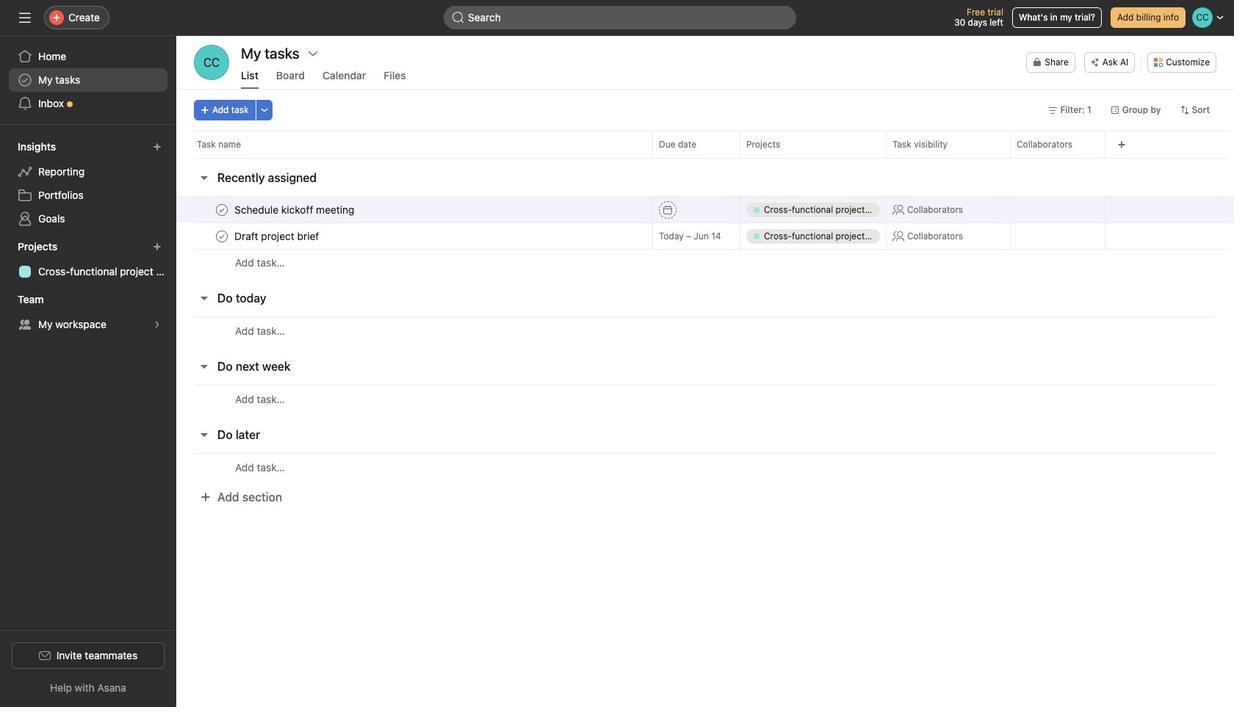 Task type: describe. For each thing, give the bounding box(es) containing it.
2 collapse task list for this group image from the top
[[198, 429, 210, 441]]

see details, my workspace image
[[153, 320, 162, 329]]

new insights image
[[153, 143, 162, 151]]

1 collapse task list for this group image from the top
[[198, 361, 210, 373]]

header recently assigned tree grid
[[176, 196, 1235, 276]]

add field image
[[1118, 140, 1127, 149]]

teams element
[[0, 287, 176, 340]]

task name text field for draft project brief cell
[[231, 229, 324, 244]]

move tasks between sections image
[[608, 205, 617, 214]]

task name text field for "schedule kickoff meeting" cell
[[231, 202, 359, 217]]

2 collapse task list for this group image from the top
[[198, 292, 210, 304]]

mark complete image for task name text box inside "schedule kickoff meeting" cell
[[213, 201, 231, 219]]

new project or portfolio image
[[153, 243, 162, 251]]

mark complete checkbox for task name text box inside "schedule kickoff meeting" cell
[[213, 201, 231, 219]]

insights element
[[0, 134, 176, 234]]

schedule kickoff meeting cell
[[176, 196, 653, 223]]



Task type: vqa. For each thing, say whether or not it's contained in the screenshot.
research
no



Task type: locate. For each thing, give the bounding box(es) containing it.
list box
[[444, 6, 797, 29]]

collapse task list for this group image
[[198, 172, 210, 184], [198, 292, 210, 304]]

add collaborators image
[[1083, 204, 1095, 216]]

Task name text field
[[231, 202, 359, 217], [231, 229, 324, 244]]

mark complete checkbox for task name text box in draft project brief cell
[[213, 227, 231, 245]]

0 vertical spatial collapse task list for this group image
[[198, 172, 210, 184]]

row
[[176, 131, 1235, 158], [194, 157, 1229, 159], [176, 196, 1235, 223], [176, 223, 1235, 250], [176, 249, 1235, 276], [176, 317, 1235, 345], [176, 385, 1235, 413], [176, 453, 1235, 481]]

2 mark complete checkbox from the top
[[213, 227, 231, 245]]

mark complete image inside "schedule kickoff meeting" cell
[[213, 201, 231, 219]]

2 task name text field from the top
[[231, 229, 324, 244]]

mark complete image
[[213, 201, 231, 219], [213, 227, 231, 245]]

0 vertical spatial mark complete checkbox
[[213, 201, 231, 219]]

mark complete checkbox inside draft project brief cell
[[213, 227, 231, 245]]

Mark complete checkbox
[[213, 201, 231, 219], [213, 227, 231, 245]]

1 vertical spatial collapse task list for this group image
[[198, 292, 210, 304]]

hide sidebar image
[[19, 12, 31, 24]]

details image
[[635, 205, 644, 214]]

task name text field inside "schedule kickoff meeting" cell
[[231, 202, 359, 217]]

0 vertical spatial collapse task list for this group image
[[198, 361, 210, 373]]

more actions image
[[260, 106, 269, 115]]

1 vertical spatial mark complete image
[[213, 227, 231, 245]]

global element
[[0, 36, 176, 124]]

1 task name text field from the top
[[231, 202, 359, 217]]

task name text field inside draft project brief cell
[[231, 229, 324, 244]]

mark complete image inside draft project brief cell
[[213, 227, 231, 245]]

show options image
[[307, 48, 319, 60]]

0 vertical spatial mark complete image
[[213, 201, 231, 219]]

1 vertical spatial mark complete checkbox
[[213, 227, 231, 245]]

mark complete image for task name text box in draft project brief cell
[[213, 227, 231, 245]]

projects element
[[0, 234, 176, 287]]

mark complete checkbox inside "schedule kickoff meeting" cell
[[213, 201, 231, 219]]

0 vertical spatial task name text field
[[231, 202, 359, 217]]

2 mark complete image from the top
[[213, 227, 231, 245]]

1 collapse task list for this group image from the top
[[198, 172, 210, 184]]

1 vertical spatial task name text field
[[231, 229, 324, 244]]

1 mark complete image from the top
[[213, 201, 231, 219]]

isinverse image
[[453, 12, 464, 24]]

1 vertical spatial collapse task list for this group image
[[198, 429, 210, 441]]

collapse task list for this group image
[[198, 361, 210, 373], [198, 429, 210, 441]]

draft project brief cell
[[176, 223, 653, 250]]

1 mark complete checkbox from the top
[[213, 201, 231, 219]]

cc image
[[203, 45, 220, 80]]



